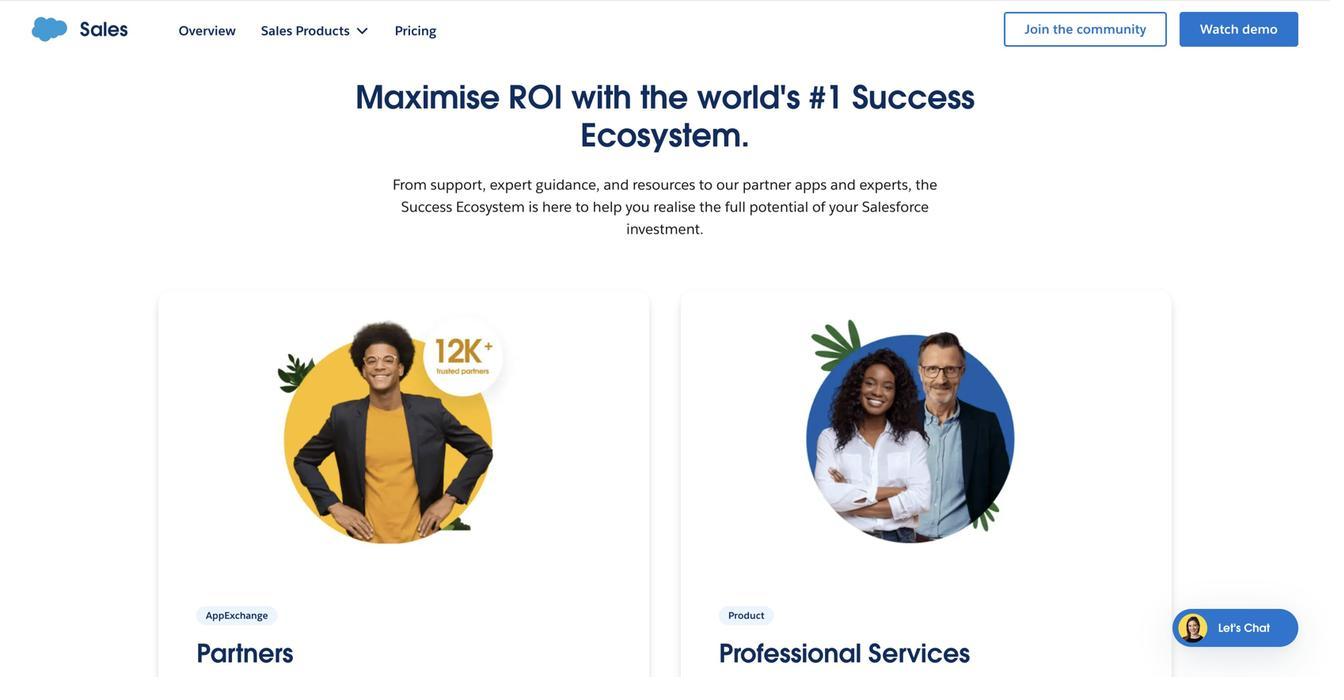 Task type: locate. For each thing, give the bounding box(es) containing it.
1 horizontal spatial success
[[853, 77, 975, 118]]

1 horizontal spatial the
[[700, 198, 721, 216]]

professional
[[719, 637, 862, 670]]

1 vertical spatial success
[[401, 198, 452, 216]]

0 horizontal spatial success
[[401, 198, 452, 216]]

00800
[[937, 31, 970, 46]]

realise
[[654, 198, 696, 216]]

0 horizontal spatial and
[[604, 176, 629, 194]]

sales link
[[32, 17, 128, 42]]

site tools navigation
[[908, 10, 1299, 54]]

2 horizontal spatial the
[[916, 176, 938, 194]]

your
[[829, 198, 859, 216]]

success down 00800
[[853, 77, 975, 118]]

salesforce
[[862, 198, 929, 216]]

success down from
[[401, 198, 452, 216]]

of
[[812, 198, 826, 216]]

and
[[604, 176, 629, 194], [831, 176, 856, 194]]

to left "help"
[[576, 198, 589, 216]]

and up your
[[831, 176, 856, 194]]

0 horizontal spatial the
[[640, 77, 688, 118]]

and up "help"
[[604, 176, 629, 194]]

0 vertical spatial to
[[699, 176, 713, 194]]

0 vertical spatial success
[[853, 77, 975, 118]]

the up 'salesforce'
[[916, 176, 938, 194]]

professional services
[[719, 637, 970, 670]]

the right with
[[640, 77, 688, 118]]

success inside maximise roi with the world's #1 success ecosystem.
[[853, 77, 975, 118]]

7253
[[973, 31, 1000, 46]]

to left our
[[699, 176, 713, 194]]

the
[[640, 77, 688, 118], [916, 176, 938, 194], [700, 198, 721, 216]]

you
[[626, 198, 650, 216]]

two smiling professional services people image
[[681, 279, 1172, 579]]

partner
[[743, 176, 792, 194]]

let's
[[1219, 621, 1241, 635]]

full
[[725, 198, 746, 216]]

the left full
[[700, 198, 721, 216]]

success
[[853, 77, 975, 118], [401, 198, 452, 216]]

help
[[593, 198, 622, 216]]

to
[[699, 176, 713, 194], [576, 198, 589, 216]]

partners
[[196, 637, 293, 670]]

contact us 00800 7253 3333
[[937, 12, 1030, 46]]

2 vertical spatial the
[[700, 198, 721, 216]]

1 vertical spatial to
[[576, 198, 589, 216]]

1 horizontal spatial and
[[831, 176, 856, 194]]

0 vertical spatial the
[[640, 77, 688, 118]]

world's
[[697, 77, 800, 118]]

guidance,
[[536, 176, 600, 194]]

resources
[[633, 176, 696, 194]]

salesforce context menu utility navigation
[[992, 10, 1299, 48]]

2 and from the left
[[831, 176, 856, 194]]

is
[[529, 198, 539, 216]]

appexchange
[[206, 609, 268, 622]]



Task type: vqa. For each thing, say whether or not it's contained in the screenshot.
Sales Learn More button
no



Task type: describe. For each thing, give the bounding box(es) containing it.
professional services link
[[719, 637, 970, 670]]

let's chat
[[1219, 621, 1270, 635]]

sales
[[80, 17, 128, 42]]

1 horizontal spatial to
[[699, 176, 713, 194]]

with
[[571, 77, 632, 118]]

0 horizontal spatial to
[[576, 198, 589, 216]]

our
[[716, 176, 739, 194]]

us
[[999, 12, 1012, 27]]

roi
[[509, 77, 563, 118]]

a smiling salesforce partner stands with a badge that reads 12k trusted partners image
[[158, 279, 649, 579]]

ecosystem.
[[581, 115, 750, 156]]

experts,
[[860, 176, 912, 194]]

investment.
[[627, 220, 704, 238]]

chat
[[1244, 621, 1270, 635]]

contact
[[955, 12, 996, 27]]

services
[[869, 637, 970, 670]]

1 vertical spatial the
[[916, 176, 938, 194]]

partners link
[[196, 637, 293, 670]]

3333
[[1003, 31, 1030, 46]]

the inside maximise roi with the world's #1 success ecosystem.
[[640, 77, 688, 118]]

from support, expert guidance, and resources to our partner apps and experts, the success ecosystem is here to help you realise the full potential of your salesforce investment.
[[393, 176, 938, 238]]

potential
[[750, 198, 809, 216]]

ecosystem
[[456, 198, 525, 216]]

product
[[729, 609, 765, 622]]

apps
[[795, 176, 827, 194]]

#1
[[809, 77, 844, 118]]

support,
[[431, 176, 486, 194]]

contact us link
[[955, 12, 1012, 27]]

let's chat button
[[1173, 609, 1299, 647]]

success inside "from support, expert guidance, and resources to our partner apps and experts, the success ecosystem is here to help you realise the full potential of your salesforce investment."
[[401, 198, 452, 216]]

here
[[542, 198, 572, 216]]

maximise roi with the world's #1 success ecosystem.
[[356, 77, 975, 156]]

expert
[[490, 176, 532, 194]]

1 and from the left
[[604, 176, 629, 194]]

maximise
[[356, 77, 500, 118]]

from
[[393, 176, 427, 194]]



